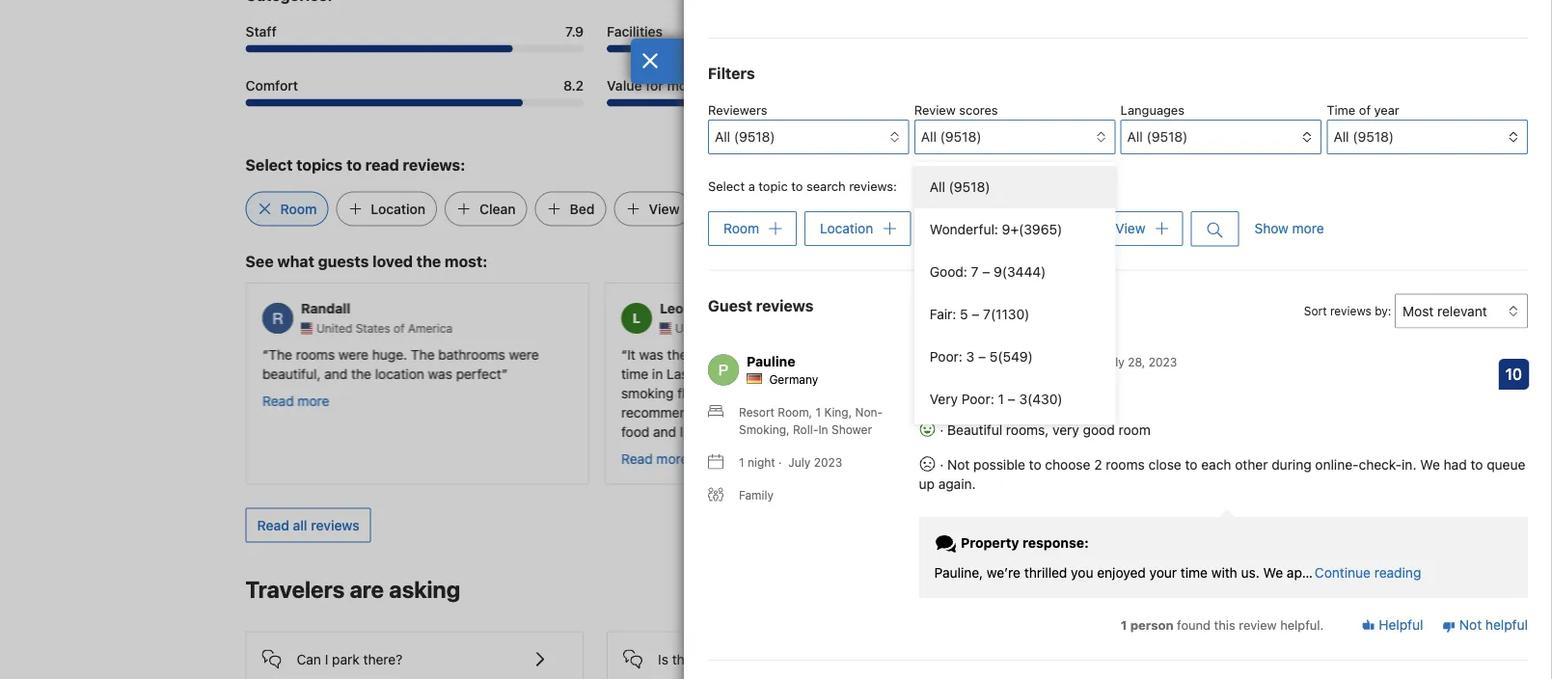 Task type: vqa. For each thing, say whether or not it's contained in the screenshot.
from
no



Task type: locate. For each thing, give the bounding box(es) containing it.
was for close
[[998, 346, 1022, 362]]

all down reviewers
[[715, 129, 730, 145]]

1 horizontal spatial loved
[[745, 366, 778, 382]]

united for leon
[[675, 322, 711, 335]]

i inside " it was close to the main things i wanted to see a do.
[[1178, 346, 1182, 362]]

we right "in."
[[1421, 457, 1440, 473]]

see inside button
[[1200, 583, 1225, 599]]

i right can
[[325, 651, 328, 667]]

1 horizontal spatial all (9518) button
[[915, 120, 1116, 154]]

1 horizontal spatial i
[[738, 366, 741, 382]]

1 horizontal spatial rooms
[[1106, 457, 1145, 473]]

see down with
[[1200, 583, 1225, 599]]

not inside button
[[1460, 617, 1482, 633]]

to left see
[[1234, 346, 1247, 362]]

close
[[1026, 346, 1059, 362], [1149, 457, 1182, 473]]

topic
[[759, 179, 788, 193]]

1 vertical spatial close
[[1149, 457, 1182, 473]]

0 horizontal spatial united states of america
[[316, 322, 452, 335]]

0 horizontal spatial all (9518) button
[[708, 120, 909, 154]]

0 vertical spatial 3
[[966, 349, 975, 365]]

3 " from the left
[[980, 346, 986, 362]]

all (9518) for languages
[[1128, 129, 1188, 145]]

money
[[667, 77, 710, 93]]

all (9518) down languages
[[1128, 129, 1188, 145]]

filter reviews region
[[708, 62, 1528, 425]]

and right beautiful,
[[324, 366, 347, 382]]

pauline, we're thrilled you enjoyed your time with us. we ap… continue reading
[[935, 565, 1422, 581]]

see what guests loved the most:
[[246, 252, 488, 270]]

1 horizontal spatial had
[[1444, 457, 1467, 473]]

2 america from the left
[[767, 322, 811, 335]]

0 horizontal spatial 3
[[966, 349, 975, 365]]

· for ·
[[936, 457, 948, 473]]

2 were from the left
[[509, 346, 539, 362]]

select for select a topic to search reviews:
[[708, 179, 745, 193]]

1 vertical spatial not
[[1460, 617, 1482, 633]]

1 united from the left
[[316, 322, 352, 335]]

guest reviews
[[708, 296, 814, 314]]

read left all
[[257, 517, 289, 533]]

·
[[940, 422, 944, 438], [779, 456, 782, 469], [936, 457, 948, 473]]

all for languages
[[1128, 129, 1143, 145]]

" inside " the rooms were huge. the bathrooms were beautiful, and the location was perfect
[[262, 346, 268, 362]]

1 horizontal spatial read more
[[621, 451, 688, 467]]

was inside " it was close to the main things i wanted to see a do.
[[998, 346, 1022, 362]]

see for see availability
[[1200, 583, 1225, 599]]

reviews up my
[[756, 296, 814, 314]]

reviewers'
[[936, 355, 999, 368]]

read more button for it was the perfect place for my husbands first time in las vegas! i loved that we had a non- smoking floor and we would definitely recommend this hotel to anyone! close to great food and luxury shopping!
[[621, 449, 688, 468]]

america for bathrooms
[[408, 322, 452, 335]]

0 horizontal spatial rooms
[[295, 346, 334, 362]]

each
[[1202, 457, 1232, 473]]

0 horizontal spatial i
[[325, 651, 328, 667]]

fair:
[[930, 306, 956, 322]]

not for possible
[[948, 457, 970, 473]]

more for " the rooms were huge. the bathrooms were beautiful, and the location was perfect
[[297, 393, 329, 409]]

a left the spa?
[[708, 651, 716, 667]]

comfort 8.2 meter
[[246, 99, 584, 107]]

read
[[262, 393, 293, 409], [980, 393, 1011, 409], [621, 451, 652, 467], [257, 517, 289, 533]]

united inside michelle united states of america
[[1034, 322, 1070, 335]]

0 horizontal spatial united
[[316, 322, 352, 335]]

0 vertical spatial and
[[324, 366, 347, 382]]

7.8
[[927, 23, 945, 39]]

it
[[627, 346, 635, 362], [986, 346, 994, 362]]

1 " from the left
[[262, 346, 268, 362]]

5 up do. at the right of the page
[[990, 349, 998, 365]]

3 states from the left
[[1073, 322, 1108, 335]]

1 horizontal spatial united states of america
[[675, 322, 811, 335]]

read down beautiful,
[[262, 393, 293, 409]]

2 horizontal spatial reviews
[[1331, 304, 1372, 318]]

1 horizontal spatial clean
[[934, 220, 970, 236]]

it up do. at the right of the page
[[986, 346, 994, 362]]

it inside " it was close to the main things i wanted to see a do.
[[986, 346, 994, 362]]

1 horizontal spatial read more button
[[621, 449, 688, 468]]

1 vertical spatial 2023
[[814, 456, 843, 469]]

1 vertical spatial and
[[709, 385, 733, 401]]

all (9518) button down year
[[1327, 120, 1528, 154]]

was inside "" it was the perfect place for my husbands first time in las vegas! i loved that we had a non- smoking floor and we would definitely recommend this hotel to anyone! close to great food and luxury shopping!"
[[639, 346, 663, 362]]

the up location
[[411, 346, 434, 362]]

1 vertical spatial we
[[736, 385, 754, 401]]

this right found on the bottom right of the page
[[1214, 617, 1236, 632]]

1 all (9518) button from the left
[[708, 120, 909, 154]]

read more for " it was the perfect place for my husbands first time in las vegas! i loved that we had a non- smoking floor and we would definitely recommend this hotel to anyone! close to great food and luxury shopping!
[[621, 451, 688, 467]]

us.
[[1241, 565, 1260, 581]]

good: 7 – 9 (3444)
[[930, 264, 1046, 280]]

see
[[1251, 346, 1273, 362]]

location down read
[[371, 201, 426, 217]]

select topics to read reviews:
[[246, 155, 466, 174]]

this inside "" it was the perfect place for my husbands first time in las vegas! i loved that we had a non- smoking floor and we would definitely recommend this hotel to anyone! close to great food and luxury shopping!"
[[699, 404, 722, 420]]

reviews
[[756, 296, 814, 314], [1331, 304, 1372, 318], [311, 517, 360, 533]]

continue
[[1315, 565, 1371, 581]]

was down bathrooms
[[428, 366, 452, 382]]

0 vertical spatial had
[[831, 366, 855, 382]]

michelle
[[1018, 301, 1074, 317]]

bathrooms
[[438, 346, 505, 362]]

0 vertical spatial bed
[[570, 201, 595, 217]]

check-
[[1359, 457, 1402, 473]]

1 horizontal spatial select
[[708, 179, 745, 193]]

1 horizontal spatial 7
[[983, 306, 991, 322]]

it down l
[[627, 346, 635, 362]]

0 horizontal spatial time
[[621, 366, 648, 382]]

value for money
[[607, 77, 710, 93]]

0 horizontal spatial and
[[324, 366, 347, 382]]

place
[[740, 346, 773, 362]]

0 vertical spatial rooms
[[295, 346, 334, 362]]

2 it from the left
[[986, 346, 994, 362]]

had right "in."
[[1444, 457, 1467, 473]]

2 horizontal spatial "
[[980, 346, 986, 362]]

2 all (9518) button from the left
[[1327, 120, 1528, 154]]

1 horizontal spatial this
[[1214, 617, 1236, 632]]

reviews left the by:
[[1331, 304, 1372, 318]]

close inside " it was close to the main things i wanted to see a do.
[[1026, 346, 1059, 362]]

perfect up vegas!
[[691, 346, 736, 362]]

2 " from the left
[[621, 346, 627, 362]]

1 vertical spatial reviews:
[[849, 179, 897, 193]]

we
[[1421, 457, 1440, 473], [1264, 565, 1283, 581]]

united states of america up "huge."
[[316, 322, 452, 335]]

0 vertical spatial we
[[1421, 457, 1440, 473]]

united down the leon
[[675, 322, 711, 335]]

we inside not possible to choose 2 rooms close to each other during online-check-in. we had to queue up again.
[[1421, 457, 1440, 473]]

0 horizontal spatial all (9518) button
[[1121, 120, 1322, 154]]

were left "huge."
[[338, 346, 368, 362]]

to down would
[[760, 404, 773, 420]]

3 america from the left
[[1125, 322, 1170, 335]]

of left year
[[1359, 103, 1371, 117]]

1 horizontal spatial all (9518) button
[[1327, 120, 1528, 154]]

9
[[994, 264, 1002, 280]]

germany
[[769, 373, 818, 386]]

1 horizontal spatial we
[[1421, 457, 1440, 473]]

close up (430)
[[1026, 346, 1059, 362]]

reviews: right search
[[849, 179, 897, 193]]

" inside "" it was the perfect place for my husbands first time in las vegas! i loved that we had a non- smoking floor and we would definitely recommend this hotel to anyone! close to great food and luxury shopping!"
[[621, 346, 627, 362]]

0 horizontal spatial was
[[428, 366, 452, 382]]

0 vertical spatial room
[[280, 201, 317, 217]]

2 horizontal spatial read more button
[[980, 391, 1047, 411]]

to left read
[[346, 155, 362, 174]]

2 all (9518) button from the left
[[915, 120, 1116, 154]]

1 vertical spatial this
[[1214, 617, 1236, 632]]

0 vertical spatial 7
[[971, 264, 979, 280]]

staff
[[246, 23, 277, 39]]

it for it was close to the main things i wanted to see a do.
[[986, 346, 994, 362]]

all (9518) down reviewers
[[715, 129, 775, 145]]

" up smoking
[[621, 346, 627, 362]]

– left (430)
[[1008, 391, 1016, 407]]

a right see
[[1276, 346, 1284, 362]]

– up do. at the right of the page
[[978, 349, 986, 365]]

1 horizontal spatial reviews:
[[849, 179, 897, 193]]

(9518) down time of year
[[1353, 129, 1394, 145]]

bed
[[570, 201, 595, 217], [1031, 220, 1055, 236]]

read more down food
[[621, 451, 688, 467]]

2023
[[1149, 355, 1177, 368], [814, 456, 843, 469]]

guest
[[708, 296, 753, 314]]

1 horizontal spatial not
[[1460, 617, 1482, 633]]

reviews:
[[403, 155, 466, 174], [849, 179, 897, 193]]

0 vertical spatial 2023
[[1149, 355, 1177, 368]]

i right things
[[1178, 346, 1182, 362]]

thrilled
[[1025, 565, 1068, 581]]

all for review scores
[[921, 129, 937, 145]]

1 horizontal spatial 5
[[990, 349, 998, 365]]

(9518) down review scores at the top of page
[[940, 129, 982, 145]]

select left topic
[[708, 179, 745, 193]]

" inside " it was close to the main things i wanted to see a do.
[[980, 346, 986, 362]]

– for 7
[[972, 306, 980, 322]]

a left the non-
[[858, 366, 866, 382]]

to left queue
[[1471, 457, 1483, 473]]

not inside not possible to choose 2 rooms close to each other during online-check-in. we had to queue up again.
[[948, 457, 970, 473]]

0 horizontal spatial states
[[355, 322, 390, 335]]

1 horizontal spatial perfect
[[691, 346, 736, 362]]

2023 right 28,
[[1149, 355, 1177, 368]]

1 vertical spatial select
[[708, 179, 745, 193]]

see
[[246, 252, 274, 270], [1200, 583, 1225, 599]]

0 horizontal spatial loved
[[373, 252, 413, 270]]

family
[[739, 489, 774, 502]]

1 vertical spatial 1
[[739, 456, 744, 469]]

i
[[1178, 346, 1182, 362], [738, 366, 741, 382], [325, 651, 328, 667]]

1 america from the left
[[408, 322, 452, 335]]

2 vertical spatial 1
[[1121, 617, 1127, 632]]

2 horizontal spatial read more
[[980, 393, 1047, 409]]

we up hotel
[[736, 385, 754, 401]]

0 horizontal spatial location
[[371, 201, 426, 217]]

united states of america down guest
[[675, 322, 811, 335]]

1 states from the left
[[355, 322, 390, 335]]

all (9518) button for languages
[[1121, 120, 1322, 154]]

1 horizontal spatial july
[[1103, 355, 1125, 368]]

michelle united states of america
[[1018, 301, 1170, 335]]

1 vertical spatial for
[[777, 346, 794, 362]]

1 horizontal spatial for
[[777, 346, 794, 362]]

· up again.
[[936, 457, 948, 473]]

loved down place
[[745, 366, 778, 382]]

review
[[1239, 617, 1277, 632]]

scores
[[959, 103, 998, 117]]

to
[[346, 155, 362, 174], [791, 179, 803, 193], [1062, 346, 1075, 362], [1234, 346, 1247, 362], [760, 404, 773, 420], [867, 404, 880, 420], [1029, 457, 1042, 473], [1185, 457, 1198, 473], [1471, 457, 1483, 473]]

all down languages
[[1128, 129, 1143, 145]]

1 vertical spatial i
[[738, 366, 741, 382]]

park
[[332, 651, 360, 667]]

poor: up the exceptional
[[930, 349, 963, 365]]

i down place
[[738, 366, 741, 382]]

1
[[998, 391, 1004, 407], [739, 456, 744, 469], [1121, 617, 1127, 632]]

all (9518) button down languages
[[1121, 120, 1322, 154]]

(9518) down languages
[[1147, 129, 1188, 145]]

beautiful
[[948, 422, 1003, 438]]

1 horizontal spatial reviews
[[756, 296, 814, 314]]

1 horizontal spatial close
[[1149, 457, 1182, 473]]

helpful
[[1486, 617, 1528, 633]]

time left in
[[621, 366, 648, 382]]

i inside 'button'
[[325, 651, 328, 667]]

2 horizontal spatial united
[[1034, 322, 1070, 335]]

we're
[[987, 565, 1021, 581]]

0 vertical spatial see
[[246, 252, 274, 270]]

1 horizontal spatial united
[[675, 322, 711, 335]]

rooms right 2
[[1106, 457, 1145, 473]]

not left helpful
[[1460, 617, 1482, 633]]

see left what
[[246, 252, 274, 270]]

0 horizontal spatial view
[[649, 201, 680, 217]]

the left location
[[351, 366, 371, 382]]

enjoyed
[[1097, 565, 1146, 581]]

1 horizontal spatial we
[[810, 366, 828, 382]]

0 vertical spatial 1
[[998, 391, 1004, 407]]

– for 9
[[982, 264, 990, 280]]

read for " the rooms were huge. the bathrooms were beautiful, and the location was perfect
[[262, 393, 293, 409]]

" down bathrooms
[[501, 366, 507, 382]]

united states of america for perfect
[[675, 322, 811, 335]]

we up definitely
[[810, 366, 828, 382]]

united states of america
[[316, 322, 452, 335], [675, 322, 811, 335]]

more down luxury
[[656, 451, 688, 467]]

america up " the rooms were huge. the bathrooms were beautiful, and the location was perfect
[[408, 322, 452, 335]]

1 left night
[[739, 456, 744, 469]]

read more up the rooms,
[[980, 393, 1047, 409]]

read more button down beautiful,
[[262, 391, 329, 411]]

2 states from the left
[[714, 322, 749, 335]]

0 vertical spatial time
[[621, 366, 648, 382]]

and inside " the rooms were huge. the bathrooms were beautiful, and the location was perfect
[[324, 366, 347, 382]]

1 horizontal spatial time
[[1181, 565, 1208, 581]]

states for perfect
[[714, 322, 749, 335]]

0 horizontal spatial 1
[[739, 456, 744, 469]]

this up luxury
[[699, 404, 722, 420]]

0 horizontal spatial 5
[[960, 306, 968, 322]]

possible
[[974, 457, 1026, 473]]

read down do. at the right of the page
[[980, 393, 1011, 409]]

all (9518) button down scores
[[915, 120, 1116, 154]]

0 horizontal spatial were
[[338, 346, 368, 362]]

all (9518) down review scores at the top of page
[[921, 129, 982, 145]]

to right topic
[[791, 179, 803, 193]]

close
[[829, 404, 864, 420]]

more down beautiful,
[[297, 393, 329, 409]]

there
[[672, 651, 705, 667]]

reviews right all
[[311, 517, 360, 533]]

was
[[639, 346, 663, 362], [998, 346, 1022, 362], [428, 366, 452, 382]]

close image
[[642, 53, 659, 69]]

poor: down do. at the right of the page
[[962, 391, 995, 407]]

property response:
[[958, 535, 1089, 551]]

all (9518) for time of year
[[1334, 129, 1394, 145]]

read more button
[[262, 391, 329, 411], [980, 391, 1047, 411], [621, 449, 688, 468]]

hotel
[[725, 404, 756, 420]]

1 vertical spatial poor:
[[962, 391, 995, 407]]

0 horizontal spatial "
[[262, 346, 268, 362]]

all down review
[[921, 129, 937, 145]]

5 right fair:
[[960, 306, 968, 322]]

0 horizontal spatial had
[[831, 366, 855, 382]]

read more
[[262, 393, 329, 409], [980, 393, 1047, 409], [621, 451, 688, 467]]

0 horizontal spatial america
[[408, 322, 452, 335]]

reviews for guest
[[756, 296, 814, 314]]

0 horizontal spatial see
[[246, 252, 274, 270]]

time inside list of reviews region
[[1181, 565, 1208, 581]]

shopping!
[[721, 424, 783, 440]]

clean up good:
[[934, 220, 970, 236]]

1 vertical spatial room
[[724, 220, 759, 236]]

1 vertical spatial july
[[789, 456, 811, 469]]

3 up the exceptional
[[966, 349, 975, 365]]

1 horizontal spatial location
[[820, 220, 874, 236]]

fair: 5 – 7 (1130)
[[930, 306, 1030, 322]]

3 up the rooms,
[[1019, 391, 1028, 407]]

all (9518) button for time of year
[[1327, 120, 1528, 154]]

online-
[[1316, 457, 1359, 473]]

travelers are asking
[[246, 576, 460, 603]]

good
[[1083, 422, 1115, 438]]

were right bathrooms
[[509, 346, 539, 362]]

0 horizontal spatial for
[[646, 77, 664, 93]]

can i park there? button
[[262, 632, 568, 671]]

0 vertical spatial poor:
[[930, 349, 963, 365]]

america inside michelle united states of america
[[1125, 322, 1170, 335]]

2 united from the left
[[675, 322, 711, 335]]

clean up most:
[[480, 201, 516, 217]]

0 vertical spatial clean
[[480, 201, 516, 217]]

choice
[[1002, 355, 1040, 368]]

select for select topics to read reviews:
[[246, 155, 293, 174]]

2 horizontal spatial "
[[998, 366, 1004, 382]]

that
[[782, 366, 806, 382]]

0 horizontal spatial this
[[699, 404, 722, 420]]

we
[[810, 366, 828, 382], [736, 385, 754, 401]]

1 united states of america from the left
[[316, 322, 452, 335]]

1 it from the left
[[627, 346, 635, 362]]

this is a carousel with rotating slides. it displays featured reviews of the property. use the next and previous buttons to navigate. region
[[230, 275, 1322, 493]]

for
[[646, 77, 664, 93], [777, 346, 794, 362]]

1 the from the left
[[268, 346, 292, 362]]

0 horizontal spatial "
[[501, 366, 507, 382]]

definitely
[[798, 385, 856, 401]]

" up do. at the right of the page
[[980, 346, 986, 362]]

0 horizontal spatial reviews:
[[403, 155, 466, 174]]

time left with
[[1181, 565, 1208, 581]]

0 horizontal spatial 7
[[971, 264, 979, 280]]

1 vertical spatial bed
[[1031, 220, 1055, 236]]

united states of america image
[[660, 323, 671, 334]]

not for helpful
[[1460, 617, 1482, 633]]

this
[[699, 404, 722, 420], [1214, 617, 1236, 632]]

and down recommend
[[653, 424, 676, 440]]

not
[[948, 457, 970, 473], [1460, 617, 1482, 633]]

united states of america for huge.
[[316, 322, 452, 335]]

3 united from the left
[[1034, 322, 1070, 335]]

floor
[[677, 385, 706, 401]]

review categories element
[[246, 0, 332, 6]]

close down room
[[1149, 457, 1182, 473]]

0 vertical spatial view
[[649, 201, 680, 217]]

states up "huge."
[[355, 322, 390, 335]]

year
[[1375, 103, 1400, 117]]

all down time
[[1334, 129, 1349, 145]]

it inside "" it was the perfect place for my husbands first time in las vegas! i loved that we had a non- smoking floor and we would definitely recommend this hotel to anyone! close to great food and luxury shopping!"
[[627, 346, 635, 362]]

is there a spa? button
[[623, 632, 929, 671]]

july right night
[[789, 456, 811, 469]]

reviewed: july 28, 2023
[[1044, 355, 1177, 368]]

reviews for sort
[[1331, 304, 1372, 318]]

the
[[268, 346, 292, 362], [411, 346, 434, 362]]

0 vertical spatial we
[[810, 366, 828, 382]]

1 all (9518) button from the left
[[1121, 120, 1322, 154]]

not up again.
[[948, 457, 970, 473]]

of up main
[[1111, 322, 1122, 335]]

2 united states of america from the left
[[675, 322, 811, 335]]

1 horizontal spatial room
[[724, 220, 759, 236]]

9+
[[1002, 221, 1019, 237]]

1 vertical spatial we
[[1264, 565, 1283, 581]]

can i park there?
[[297, 651, 403, 667]]

great
[[884, 404, 916, 420]]

7
[[971, 264, 979, 280], [983, 306, 991, 322]]

" down the anyone!
[[783, 424, 789, 440]]

all (9518) for reviewers
[[715, 129, 775, 145]]

1 horizontal spatial was
[[639, 346, 663, 362]]

room down topics
[[280, 201, 317, 217]]

select a topic to search reviews:
[[708, 179, 897, 193]]

0 horizontal spatial close
[[1026, 346, 1059, 362]]



Task type: describe. For each thing, give the bounding box(es) containing it.
time of year
[[1327, 103, 1400, 117]]

· beautiful rooms, very good room
[[936, 422, 1151, 438]]

ap…
[[1287, 565, 1313, 581]]

read for " it was close to the main things i wanted to see a do.
[[980, 393, 1011, 409]]

close inside not possible to choose 2 rooms close to each other during online-check-in. we had to queue up again.
[[1149, 457, 1182, 473]]

review
[[915, 103, 956, 117]]

languages
[[1121, 103, 1185, 117]]

not helpful
[[1456, 617, 1528, 633]]

read more button for the rooms were huge. the bathrooms were beautiful, and the location was perfect
[[262, 391, 329, 411]]

(3444)
[[1002, 264, 1046, 280]]

search
[[807, 179, 846, 193]]

you
[[1071, 565, 1094, 581]]

read
[[365, 155, 399, 174]]

first
[[885, 346, 909, 362]]

all
[[293, 517, 307, 533]]

" for it was the perfect place for my husbands first time in las vegas! i loved that we had a non- smoking floor and we would definitely recommend this hotel to anyone! close to great food and luxury shopping!
[[783, 424, 789, 440]]

a inside button
[[708, 651, 716, 667]]

(430)
[[1028, 391, 1063, 407]]

reviewers
[[708, 103, 768, 117]]

scored 10 element
[[1499, 359, 1530, 390]]

read for " it was the perfect place for my husbands first time in las vegas! i loved that we had a non- smoking floor and we would definitely recommend this hotel to anyone! close to great food and luxury shopping!
[[621, 451, 652, 467]]

location 9.0 meter
[[969, 99, 1307, 107]]

– for 5
[[978, 349, 986, 365]]

0 horizontal spatial we
[[1264, 565, 1283, 581]]

(9518) for time of year
[[1353, 129, 1394, 145]]

" the rooms were huge. the bathrooms were beautiful, and the location was perfect
[[262, 346, 539, 382]]

helpful.
[[1281, 617, 1324, 632]]

" for the rooms were huge. the bathrooms were beautiful, and the location was perfect
[[501, 366, 507, 382]]

loved inside "" it was the perfect place for my husbands first time in las vegas! i loved that we had a non- smoking floor and we would definitely recommend this hotel to anyone! close to great food and luxury shopping!"
[[745, 366, 778, 382]]

pauline,
[[935, 565, 983, 581]]

in
[[652, 366, 663, 382]]

1 vertical spatial 7
[[983, 306, 991, 322]]

of inside filter reviews region
[[1359, 103, 1371, 117]]

all for reviewers
[[715, 129, 730, 145]]

wonderful:
[[930, 221, 999, 237]]

to left choose
[[1029, 457, 1042, 473]]

(9518) for languages
[[1147, 129, 1188, 145]]

of up "huge."
[[393, 322, 404, 335]]

america for for
[[767, 322, 811, 335]]

was inside " the rooms were huge. the bathrooms were beautiful, and the location was perfect
[[428, 366, 452, 382]]

see for see what guests loved the most:
[[246, 252, 274, 270]]

a inside " it was close to the main things i wanted to see a do.
[[1276, 346, 1284, 362]]

this inside list of reviews region
[[1214, 617, 1236, 632]]

staff 7.9 meter
[[246, 45, 584, 53]]

the inside " it was close to the main things i wanted to see a do.
[[1079, 346, 1099, 362]]

non-
[[869, 366, 899, 382]]

had inside not possible to choose 2 rooms close to each other during online-check-in. we had to queue up again.
[[1444, 457, 1467, 473]]

i inside "" it was the perfect place for my husbands first time in las vegas! i loved that we had a non- smoking floor and we would definitely recommend this hotel to anyone! close to great food and luxury shopping!"
[[738, 366, 741, 382]]

the inside " the rooms were huge. the bathrooms were beautiful, and the location was perfect
[[351, 366, 371, 382]]

would
[[758, 385, 795, 401]]

more for " it was the perfect place for my husbands first time in las vegas! i loved that we had a non- smoking floor and we would definitely recommend this hotel to anyone! close to great food and luxury shopping!
[[656, 451, 688, 467]]

very poor: 1 – 3 (430)
[[930, 391, 1063, 407]]

0 vertical spatial location
[[371, 201, 426, 217]]

· for · beautiful rooms, very good room
[[940, 422, 944, 438]]

perfect inside "" it was the perfect place for my husbands first time in las vegas! i loved that we had a non- smoking floor and we would definitely recommend this hotel to anyone! close to great food and luxury shopping!"
[[691, 346, 736, 362]]

again.
[[939, 476, 976, 492]]

0 vertical spatial loved
[[373, 252, 413, 270]]

read more button for it was close to the main things i wanted to see a do.
[[980, 391, 1047, 411]]

reviewers' choice
[[933, 355, 1040, 368]]

of inside michelle united states of america
[[1111, 322, 1122, 335]]

8.1
[[1289, 23, 1307, 39]]

sort reviews by:
[[1304, 304, 1392, 318]]

exceptional
[[919, 376, 1016, 399]]

(9518) for reviewers
[[734, 129, 775, 145]]

0 vertical spatial reviews:
[[403, 155, 466, 174]]

facilities 7.8 meter
[[607, 45, 945, 53]]

show more button
[[1255, 211, 1324, 246]]

review scores
[[915, 103, 998, 117]]

vegas!
[[692, 366, 734, 382]]

the inside "" it was the perfect place for my husbands first time in las vegas! i loved that we had a non- smoking floor and we would definitely recommend this hotel to anyone! close to great food and luxury shopping!"
[[667, 346, 687, 362]]

reviews inside button
[[311, 517, 360, 533]]

reading
[[1375, 565, 1422, 581]]

for inside "" it was the perfect place for my husbands first time in las vegas! i loved that we had a non- smoking floor and we would definitely recommend this hotel to anyone! close to great food and luxury shopping!"
[[777, 346, 794, 362]]

time inside "" it was the perfect place for my husbands first time in las vegas! i loved that we had a non- smoking floor and we would definitely recommend this hotel to anyone! close to great food and luxury shopping!"
[[621, 366, 648, 382]]

" for " it was close to the main things i wanted to see a do.
[[980, 346, 986, 362]]

list of reviews region
[[697, 328, 1540, 679]]

to left great
[[867, 404, 880, 420]]

rooms inside not possible to choose 2 rooms close to each other during online-check-in. we had to queue up again.
[[1106, 457, 1145, 473]]

leon
[[660, 301, 692, 317]]

all (9518) for review scores
[[921, 129, 982, 145]]

more right show
[[1293, 221, 1324, 237]]

7.9
[[565, 23, 584, 39]]

united for randall
[[316, 322, 352, 335]]

with
[[1212, 565, 1238, 581]]

read more for " the rooms were huge. the bathrooms were beautiful, and the location was perfect
[[262, 393, 329, 409]]

" for " the rooms were huge. the bathrooms were beautiful, and the location was perfect
[[262, 346, 268, 362]]

(9518) for review scores
[[940, 129, 982, 145]]

las
[[666, 366, 688, 382]]

(549)
[[998, 349, 1033, 365]]

room
[[1119, 422, 1151, 438]]

0 horizontal spatial room
[[280, 201, 317, 217]]

night
[[748, 456, 775, 469]]

is
[[658, 651, 669, 667]]

of down 'guest reviews'
[[752, 322, 763, 335]]

show more
[[1255, 221, 1324, 237]]

choose
[[1045, 457, 1091, 473]]

all (9518) button for reviewers
[[708, 120, 909, 154]]

1 horizontal spatial view
[[1116, 220, 1146, 236]]

more for " it was close to the main things i wanted to see a do.
[[1015, 393, 1047, 409]]

0 vertical spatial july
[[1103, 355, 1125, 368]]

1 for 1 person found this review helpful.
[[1121, 617, 1127, 632]]

" it was the perfect place for my husbands first time in las vegas! i loved that we had a non- smoking floor and we would definitely recommend this hotel to anyone! close to great food and luxury shopping!
[[621, 346, 916, 440]]

1 for 1 night · july 2023
[[739, 456, 744, 469]]

(3965)
[[1019, 221, 1063, 237]]

location
[[375, 366, 424, 382]]

good:
[[930, 264, 968, 280]]

0 vertical spatial 5
[[960, 306, 968, 322]]

was for the
[[639, 346, 663, 362]]

by:
[[1375, 304, 1392, 318]]

value
[[607, 77, 642, 93]]

0 horizontal spatial bed
[[570, 201, 595, 217]]

all up wonderful:
[[930, 179, 946, 195]]

value for money 7.8 meter
[[607, 99, 945, 107]]

cleanliness
[[969, 23, 1042, 39]]

food
[[621, 424, 649, 440]]

queue
[[1487, 457, 1526, 473]]

guests
[[318, 252, 369, 270]]

" it was close to the main things i wanted to see a do.
[[980, 346, 1284, 382]]

0 horizontal spatial clean
[[480, 201, 516, 217]]

continue reading link
[[1315, 563, 1422, 583]]

not possible to choose 2 rooms close to each other during online-check-in. we had to queue up again.
[[919, 457, 1526, 492]]

a inside "" it was the perfect place for my husbands first time in las vegas! i loved that we had a non- smoking floor and we would definitely recommend this hotel to anyone! close to great food and luxury shopping!"
[[858, 366, 866, 382]]

a left topic
[[748, 179, 755, 193]]

perfect inside " the rooms were huge. the bathrooms were beautiful, and the location was perfect
[[456, 366, 501, 382]]

states inside michelle united states of america
[[1073, 322, 1108, 335]]

helpful button
[[1362, 616, 1424, 635]]

huge.
[[372, 346, 407, 362]]

do.
[[980, 366, 998, 382]]

comfort
[[246, 77, 298, 93]]

other
[[1235, 457, 1268, 473]]

wonderful: 9+ (3965)
[[930, 221, 1063, 237]]

it for it was the perfect place for my husbands first time in las vegas! i loved that we had a non- smoking floor and we would definitely recommend this hotel to anyone! close to great food and luxury shopping!
[[627, 346, 635, 362]]

very
[[1053, 422, 1080, 438]]

1 inside filter reviews region
[[998, 391, 1004, 407]]

rooms inside " the rooms were huge. the bathrooms were beautiful, and the location was perfect
[[295, 346, 334, 362]]

0 horizontal spatial 2023
[[814, 456, 843, 469]]

1 vertical spatial clean
[[934, 220, 970, 236]]

are
[[350, 576, 384, 603]]

· right night
[[779, 456, 782, 469]]

time
[[1327, 103, 1356, 117]]

had inside "" it was the perfect place for my husbands first time in las vegas! i loved that we had a non- smoking floor and we would definitely recommend this hotel to anyone! close to great food and luxury shopping!"
[[831, 366, 855, 382]]

the left most:
[[417, 252, 441, 270]]

read all reviews button
[[246, 508, 371, 543]]

(9518) up wonderful:
[[949, 179, 990, 195]]

states for huge.
[[355, 322, 390, 335]]

1 horizontal spatial 3
[[1019, 391, 1028, 407]]

most:
[[445, 252, 488, 270]]

read all reviews
[[257, 517, 360, 533]]

2 the from the left
[[411, 346, 434, 362]]

10
[[1506, 365, 1523, 383]]

2 vertical spatial and
[[653, 424, 676, 440]]

united states of america image
[[301, 323, 312, 334]]

pauline
[[747, 353, 796, 369]]

availability
[[1228, 583, 1295, 599]]

travelers
[[246, 576, 345, 603]]

all (9518) button for review scores
[[915, 120, 1116, 154]]

all for time of year
[[1334, 129, 1349, 145]]

topics
[[296, 155, 343, 174]]

all (9518) link
[[915, 166, 1116, 208]]

1 were from the left
[[338, 346, 368, 362]]

beautiful,
[[262, 366, 320, 382]]

1 person found this review helpful.
[[1121, 617, 1324, 632]]

filters
[[708, 64, 755, 82]]

1 night · july 2023
[[739, 456, 843, 469]]

response:
[[1023, 535, 1089, 551]]

to down michelle united states of america
[[1062, 346, 1075, 362]]

1 vertical spatial location
[[820, 220, 874, 236]]

all (9518) up wonderful:
[[930, 179, 990, 195]]

recommend
[[621, 404, 695, 420]]

to left each
[[1185, 457, 1198, 473]]

" for " it was the perfect place for my husbands first time in las vegas! i loved that we had a non- smoking floor and we would definitely recommend this hotel to anyone! close to great food and luxury shopping!
[[621, 346, 627, 362]]

read more for " it was close to the main things i wanted to see a do.
[[980, 393, 1047, 409]]

l
[[632, 310, 640, 326]]



